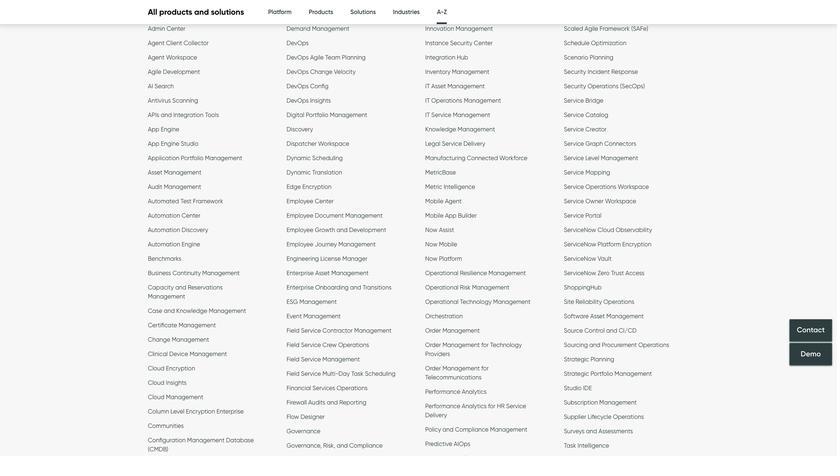 Task type: vqa. For each thing, say whether or not it's contained in the screenshot.
Events dropdown button
no



Task type: describe. For each thing, give the bounding box(es) containing it.
predictive
[[425, 440, 453, 447]]

agent for agent client collector
[[148, 39, 165, 47]]

0 horizontal spatial compliance
[[349, 442, 383, 449]]

service down service mapping link
[[564, 183, 584, 190]]

it operations management link
[[425, 97, 501, 106]]

software asset management
[[564, 313, 644, 320]]

control
[[585, 327, 605, 334]]

hub
[[457, 54, 468, 61]]

capacity
[[148, 284, 174, 291]]

vault
[[598, 255, 612, 262]]

audit management
[[148, 183, 201, 190]]

mobile for mobile app builder
[[425, 212, 444, 219]]

encryption down cloud management link
[[186, 408, 215, 415]]

response
[[612, 68, 638, 75]]

enterprise asset management link
[[287, 270, 369, 278]]

dynamic translation link
[[287, 169, 342, 178]]

clinical device management
[[148, 350, 227, 357]]

0 vertical spatial change
[[310, 68, 333, 75]]

dynamic for dynamic translation
[[287, 169, 311, 176]]

cloud for cloud insights
[[148, 379, 165, 386]]

client
[[166, 39, 182, 47]]

service up the knowledge management on the right of the page
[[432, 111, 452, 118]]

admin
[[148, 25, 165, 32]]

it asset management link
[[425, 83, 485, 91]]

strategic planning
[[564, 356, 615, 363]]

agent client collector
[[148, 39, 209, 47]]

operational technology management
[[425, 298, 531, 305]]

engineering license manager
[[287, 255, 368, 262]]

mobile inside now mobile link
[[439, 241, 458, 248]]

platform for now platform
[[439, 255, 462, 262]]

for for hr
[[488, 403, 496, 410]]

contact link
[[790, 319, 833, 341]]

cloud management
[[148, 394, 203, 401]]

governance,
[[287, 442, 322, 449]]

performance for performance analytics for hr service delivery
[[425, 403, 461, 410]]

manager
[[343, 255, 368, 262]]

intelligence for metric intelligence
[[444, 183, 476, 190]]

service graph connectors link
[[564, 140, 637, 149]]

service mapping
[[564, 169, 611, 176]]

planning for scenario
[[590, 54, 614, 61]]

metricbase link
[[425, 169, 456, 178]]

now for now assist
[[425, 226, 438, 233]]

digital portfolio management link
[[287, 111, 367, 120]]

task inside "field service multi-day task scheduling" link
[[351, 370, 364, 377]]

apis and integration tools link
[[148, 111, 219, 120]]

service creator
[[564, 126, 607, 133]]

now for now platform
[[425, 255, 438, 262]]

agile for scaled
[[585, 25, 599, 32]]

level for service
[[586, 155, 600, 162]]

enterprise for enterprise onboarding and transitions
[[287, 284, 314, 291]]

task intelligence link
[[564, 442, 610, 451]]

graph
[[586, 140, 603, 147]]

engine for automation engine
[[182, 241, 200, 248]]

center for admin center
[[167, 25, 186, 32]]

delivery inside performance analytics for hr service delivery
[[425, 412, 447, 419]]

2 vertical spatial agent
[[445, 198, 462, 205]]

service mapping link
[[564, 169, 611, 178]]

workspace inside dispatcher workspace link
[[318, 140, 349, 147]]

service down field service crew operations link
[[301, 356, 321, 363]]

inventory management link
[[425, 68, 490, 77]]

demand management
[[287, 25, 350, 32]]

it operations management
[[425, 97, 501, 104]]

and up predictive aiops
[[443, 426, 454, 433]]

asset management
[[148, 169, 202, 176]]

service left crew
[[301, 341, 321, 348]]

devops insights link
[[287, 97, 331, 106]]

supplier lifecycle operations
[[564, 413, 644, 420]]

surveys and assessments
[[564, 428, 633, 435]]

inventory management
[[425, 68, 490, 75]]

agent workspace
[[148, 54, 197, 61]]

it service management link
[[425, 111, 491, 120]]

integration hub link
[[425, 54, 468, 63]]

field service multi-day task scheduling link
[[287, 370, 396, 379]]

and down financial services operations link
[[327, 399, 338, 406]]

engine for app engine
[[161, 126, 179, 133]]

ci/cd
[[619, 327, 637, 334]]

and right risk,
[[337, 442, 348, 449]]

employee for employee document management
[[287, 212, 314, 219]]

performance analytics for hr service delivery link
[[425, 403, 527, 420]]

certificate
[[148, 322, 177, 329]]

business continuity management
[[148, 270, 240, 277]]

asset for software
[[591, 313, 605, 320]]

service left mapping
[[564, 169, 584, 176]]

incident management
[[425, 11, 487, 18]]

center for employee center
[[315, 198, 334, 205]]

supplier lifecycle operations link
[[564, 413, 644, 422]]

incident management link
[[425, 11, 487, 19]]

crew
[[323, 341, 337, 348]]

0 vertical spatial compliance
[[455, 426, 489, 433]]

service operations workspace link
[[564, 183, 649, 192]]

case
[[148, 307, 162, 314]]

0 vertical spatial technology
[[460, 298, 492, 305]]

orchestration
[[425, 313, 463, 320]]

automation engine
[[148, 241, 200, 248]]

platform for servicenow platform encryption
[[598, 241, 621, 248]]

0 vertical spatial knowledge
[[425, 126, 456, 133]]

service portal
[[564, 212, 602, 219]]

field for field service management
[[287, 356, 300, 363]]

service down service bridge link
[[564, 111, 584, 118]]

clinical
[[148, 350, 168, 357]]

knowledge management link
[[425, 126, 495, 134]]

encryption down the dynamic translation link
[[303, 183, 332, 190]]

2 vertical spatial agile
[[148, 68, 162, 75]]

scanning
[[172, 97, 198, 104]]

automation for automation discovery
[[148, 226, 180, 233]]

and up "sourcing and procurement operations"
[[607, 327, 618, 334]]

field service management
[[287, 356, 360, 363]]

2 vertical spatial enterprise
[[217, 408, 244, 415]]

security for security operations (secops)
[[564, 83, 586, 90]]

products
[[309, 8, 333, 16]]

device
[[169, 350, 188, 357]]

and right 'products'
[[194, 7, 209, 17]]

products
[[159, 7, 192, 17]]

policy and compliance management
[[425, 426, 528, 433]]

legal service delivery
[[425, 140, 486, 147]]

level for column
[[171, 408, 185, 415]]

development for agile development
[[163, 68, 200, 75]]

asset inside asset management link
[[148, 169, 163, 176]]

devops for devops agile team planning
[[287, 54, 309, 61]]

service left portal
[[564, 212, 584, 219]]

demo
[[801, 349, 821, 358]]

intelligence for task intelligence
[[578, 442, 610, 449]]

and down control
[[590, 341, 601, 348]]

cloud encryption link
[[148, 365, 195, 374]]

communities link
[[148, 422, 184, 431]]

z
[[444, 8, 447, 16]]

connected
[[467, 155, 498, 162]]

app engine link
[[148, 126, 179, 134]]

employee center
[[287, 198, 334, 205]]

and left transitions
[[350, 284, 361, 291]]

service graph connectors
[[564, 140, 637, 147]]

team
[[325, 54, 341, 61]]

services
[[313, 385, 335, 392]]

column
[[148, 408, 169, 415]]

mapping
[[586, 169, 611, 176]]

agent for agent workspace
[[148, 54, 165, 61]]

surveys and assessments link
[[564, 428, 633, 436]]

antivirus
[[148, 97, 171, 104]]

management inside configuration management database (cmdb)
[[187, 437, 225, 444]]

benchmarks
[[148, 255, 182, 262]]

workspace inside 'agent workspace' link
[[166, 54, 197, 61]]

field for field service contractor management
[[287, 327, 300, 334]]

enterprise for enterprise asset management
[[287, 270, 314, 277]]

portfolio for digital
[[306, 111, 329, 118]]

workspace inside service operations workspace link
[[618, 183, 649, 190]]

app for app engine
[[148, 126, 159, 133]]

2 vertical spatial app
[[445, 212, 457, 219]]

planning for strategic
[[591, 356, 615, 363]]

asset management link
[[148, 169, 202, 178]]

service inside "link"
[[301, 327, 321, 334]]

flow
[[287, 413, 299, 420]]

incident inside 'link'
[[425, 11, 448, 18]]

0 horizontal spatial change
[[148, 336, 170, 343]]

service creator link
[[564, 126, 607, 134]]

surveys
[[564, 428, 585, 435]]

and right the case
[[164, 307, 175, 314]]

industries link
[[393, 0, 420, 24]]

delegated development
[[287, 11, 355, 18]]

analytics for performance analytics for hr service delivery
[[462, 403, 487, 410]]

management inside the order management for technology providers
[[443, 341, 480, 348]]

cloud up servicenow platform encryption
[[598, 226, 615, 233]]

agile for devops
[[310, 54, 324, 61]]



Task type: locate. For each thing, give the bounding box(es) containing it.
0 vertical spatial app
[[148, 126, 159, 133]]

servicenow vault link
[[564, 255, 612, 264]]

0 vertical spatial task
[[351, 370, 364, 377]]

field service contractor management
[[287, 327, 392, 334]]

1 operational from the top
[[425, 270, 459, 277]]

analytics inside performance analytics for hr service delivery
[[462, 403, 487, 410]]

delivery inside legal service delivery link
[[464, 140, 486, 147]]

2 strategic from the top
[[564, 370, 589, 377]]

1 strategic from the top
[[564, 356, 589, 363]]

4 employee from the top
[[287, 241, 314, 248]]

dynamic for dynamic scheduling
[[287, 155, 311, 162]]

0 vertical spatial performance
[[425, 388, 461, 395]]

agent up agile development
[[148, 54, 165, 61]]

intelligence inside "link"
[[444, 183, 476, 190]]

scheduling
[[312, 155, 343, 162], [365, 370, 396, 377]]

mobile inside mobile app builder link
[[425, 212, 444, 219]]

3 automation from the top
[[148, 241, 180, 248]]

cloud insights
[[148, 379, 187, 386]]

framework
[[600, 25, 630, 32], [193, 198, 223, 205]]

apis
[[148, 111, 159, 118]]

3 field from the top
[[287, 356, 300, 363]]

employee document management link
[[287, 212, 383, 221]]

1 analytics from the top
[[462, 388, 487, 395]]

devops up digital on the left
[[287, 97, 309, 104]]

agent down admin
[[148, 39, 165, 47]]

1 horizontal spatial level
[[586, 155, 600, 162]]

employee for employee growth and development
[[287, 226, 314, 233]]

mobile for mobile agent
[[425, 198, 444, 205]]

1 horizontal spatial knowledge
[[425, 126, 456, 133]]

framework for agile
[[600, 25, 630, 32]]

service down "knowledge management" link
[[442, 140, 462, 147]]

automation for automation engine
[[148, 241, 180, 248]]

operational for operational risk management
[[425, 284, 459, 291]]

5 devops from the top
[[287, 97, 309, 104]]

1 vertical spatial insights
[[166, 379, 187, 386]]

engine down "automation discovery" link
[[182, 241, 200, 248]]

2 vertical spatial engine
[[182, 241, 200, 248]]

field
[[287, 327, 300, 334], [287, 341, 300, 348], [287, 356, 300, 363], [287, 370, 300, 377]]

and right apis
[[161, 111, 172, 118]]

center for automation center
[[182, 212, 201, 219]]

0 vertical spatial analytics
[[462, 388, 487, 395]]

agile development link
[[148, 68, 200, 77]]

2 analytics from the top
[[462, 403, 487, 410]]

operational for operational technology management
[[425, 298, 459, 305]]

2 horizontal spatial platform
[[598, 241, 621, 248]]

0 horizontal spatial knowledge
[[176, 307, 207, 314]]

security operations (secops)
[[564, 83, 645, 90]]

mobile inside mobile agent link
[[425, 198, 444, 205]]

servicenow for servicenow cloud observability
[[564, 226, 597, 233]]

knowledge up certificate management
[[176, 307, 207, 314]]

employee journey management
[[287, 241, 376, 248]]

resilience
[[460, 270, 487, 277]]

portfolio for strategic
[[591, 370, 613, 377]]

access
[[626, 270, 645, 277]]

esg management link
[[287, 298, 337, 307]]

integration inside apis and integration tools link
[[173, 111, 204, 118]]

security for security incident response
[[564, 68, 586, 75]]

0 vertical spatial delivery
[[464, 140, 486, 147]]

automation up benchmarks
[[148, 241, 180, 248]]

field for field service multi-day task scheduling
[[287, 370, 300, 377]]

knowledge up 'legal'
[[425, 126, 456, 133]]

scaled
[[564, 25, 583, 32]]

development up the demand management
[[318, 11, 355, 18]]

performance analytics for hr service delivery
[[425, 403, 527, 419]]

asset down site reliability operations link
[[591, 313, 605, 320]]

for inside performance analytics for hr service delivery
[[488, 403, 496, 410]]

2 employee from the top
[[287, 212, 314, 219]]

performance inside performance analytics for hr service delivery
[[425, 403, 461, 410]]

business
[[148, 270, 171, 277]]

0 vertical spatial agent
[[148, 39, 165, 47]]

development up manager
[[349, 226, 386, 233]]

1 vertical spatial level
[[171, 408, 185, 415]]

devops change velocity link
[[287, 68, 356, 77]]

3 it from the top
[[425, 111, 430, 118]]

2 vertical spatial development
[[349, 226, 386, 233]]

2 vertical spatial platform
[[439, 255, 462, 262]]

studio ide link
[[564, 385, 592, 393]]

0 vertical spatial intelligence
[[444, 183, 476, 190]]

demo link
[[790, 343, 833, 365]]

enterprise onboarding and transitions link
[[287, 284, 392, 293]]

supplier
[[564, 413, 587, 420]]

2 vertical spatial it
[[425, 111, 430, 118]]

servicenow zero trust access link
[[564, 270, 645, 278]]

it for it operations management
[[425, 97, 430, 104]]

asset down engineering license manager link
[[315, 270, 330, 277]]

1 horizontal spatial intelligence
[[578, 442, 610, 449]]

technology inside the order management for technology providers
[[490, 341, 522, 348]]

platform
[[268, 8, 292, 16], [598, 241, 621, 248], [439, 255, 462, 262]]

service down service creator link
[[564, 140, 584, 147]]

policy and compliance management link
[[425, 426, 528, 435]]

0 vertical spatial level
[[586, 155, 600, 162]]

test
[[181, 198, 192, 205]]

(safe)
[[632, 25, 649, 32]]

planning up security incident response
[[590, 54, 614, 61]]

order inside the order management for technology providers
[[425, 341, 441, 348]]

mobile agent link
[[425, 198, 462, 206]]

strategic up studio ide
[[564, 370, 589, 377]]

2 automation from the top
[[148, 226, 180, 233]]

manufacturing connected workforce link
[[425, 155, 528, 163]]

1 employee from the top
[[287, 198, 314, 205]]

task down surveys
[[564, 442, 576, 449]]

zero
[[598, 270, 610, 277]]

3 operational from the top
[[425, 298, 459, 305]]

0 vertical spatial it
[[425, 83, 430, 90]]

for inside the order management for technology providers
[[482, 341, 489, 348]]

sourcing and procurement operations link
[[564, 341, 670, 350]]

center inside employee center link
[[315, 198, 334, 205]]

task right day
[[351, 370, 364, 377]]

automation
[[148, 212, 180, 219], [148, 226, 180, 233], [148, 241, 180, 248]]

order inside order management for telecommunications
[[425, 365, 441, 372]]

site reliability operations
[[564, 298, 635, 305]]

cloud for cloud management
[[148, 394, 165, 401]]

1 vertical spatial technology
[[490, 341, 522, 348]]

0 vertical spatial discovery
[[287, 126, 313, 133]]

0 horizontal spatial level
[[171, 408, 185, 415]]

enterprise up esg
[[287, 284, 314, 291]]

0 vertical spatial portfolio
[[306, 111, 329, 118]]

1 vertical spatial order
[[425, 341, 441, 348]]

builder
[[458, 212, 477, 219]]

1 vertical spatial development
[[163, 68, 200, 75]]

integration inside integration hub link
[[425, 54, 456, 61]]

management inside order management for telecommunications
[[443, 365, 480, 372]]

automation center
[[148, 212, 201, 219]]

0 horizontal spatial discovery
[[182, 226, 208, 233]]

order down orchestration link
[[425, 327, 441, 334]]

and down the employee document management "link"
[[337, 226, 348, 233]]

field service management link
[[287, 356, 360, 365]]

planning up the strategic portfolio management
[[591, 356, 615, 363]]

1 vertical spatial knowledge
[[176, 307, 207, 314]]

devops for devops insights
[[287, 97, 309, 104]]

solutions
[[211, 7, 244, 17]]

servicenow for servicenow zero trust access
[[564, 270, 597, 277]]

1 horizontal spatial task
[[564, 442, 576, 449]]

2 devops from the top
[[287, 54, 309, 61]]

1 vertical spatial dynamic
[[287, 169, 311, 176]]

service level management
[[564, 155, 639, 162]]

devops inside devops change velocity link
[[287, 68, 309, 75]]

asset for enterprise
[[315, 270, 330, 277]]

1 vertical spatial app
[[148, 140, 159, 147]]

enterprise asset management
[[287, 270, 369, 277]]

employee for employee center
[[287, 198, 314, 205]]

0 horizontal spatial studio
[[181, 140, 199, 147]]

communities
[[148, 422, 184, 429]]

certificate management link
[[148, 322, 216, 330]]

service up service mapping
[[564, 155, 584, 162]]

1 dynamic from the top
[[287, 155, 311, 162]]

it inside it asset management link
[[425, 83, 430, 90]]

1 horizontal spatial insights
[[310, 97, 331, 104]]

1 vertical spatial operational
[[425, 284, 459, 291]]

portfolio
[[306, 111, 329, 118], [181, 155, 204, 162], [591, 370, 613, 377]]

automation down automated
[[148, 212, 180, 219]]

schedule optimization
[[564, 39, 627, 47]]

2 dynamic from the top
[[287, 169, 311, 176]]

0 horizontal spatial insights
[[166, 379, 187, 386]]

inventory
[[425, 68, 451, 75]]

devops up the devops insights
[[287, 83, 309, 90]]

operational up the orchestration on the right of page
[[425, 298, 459, 305]]

portfolio for application
[[181, 155, 204, 162]]

1 vertical spatial delivery
[[425, 412, 447, 419]]

0 vertical spatial security
[[450, 39, 473, 47]]

firewall
[[287, 399, 307, 406]]

platform inside now platform link
[[439, 255, 462, 262]]

1 vertical spatial performance
[[425, 403, 461, 410]]

servicenow down "service portal" link
[[564, 226, 597, 233]]

0 vertical spatial scheduling
[[312, 155, 343, 162]]

now left assist
[[425, 226, 438, 233]]

1 now from the top
[[425, 226, 438, 233]]

1 vertical spatial scheduling
[[365, 370, 396, 377]]

center down innovation management 'link'
[[474, 39, 493, 47]]

automation down automation center link at the left
[[148, 226, 180, 233]]

platform down now mobile link
[[439, 255, 462, 262]]

employee for employee journey management
[[287, 241, 314, 248]]

framework up optimization
[[600, 25, 630, 32]]

3 order from the top
[[425, 365, 441, 372]]

strategic inside strategic planning link
[[564, 356, 589, 363]]

enterprise up database
[[217, 408, 244, 415]]

1 vertical spatial task
[[564, 442, 576, 449]]

it for it asset management
[[425, 83, 430, 90]]

devops up devops config
[[287, 68, 309, 75]]

0 vertical spatial framework
[[600, 25, 630, 32]]

order management for telecommunications link
[[425, 365, 489, 383]]

0 vertical spatial mobile
[[425, 198, 444, 205]]

analytics for performance analytics
[[462, 388, 487, 395]]

engine up app engine studio at the left top of the page
[[161, 126, 179, 133]]

service down service catalog 'link'
[[564, 126, 584, 133]]

1 vertical spatial strategic
[[564, 370, 589, 377]]

app for app engine studio
[[148, 140, 159, 147]]

asset up 'audit'
[[148, 169, 163, 176]]

strategic for strategic portfolio management
[[564, 370, 589, 377]]

devops inside the "devops config" link
[[287, 83, 309, 90]]

insights down config
[[310, 97, 331, 104]]

2 vertical spatial mobile
[[439, 241, 458, 248]]

and up task intelligence
[[586, 428, 597, 435]]

performance for performance analytics
[[425, 388, 461, 395]]

discovery up dispatcher
[[287, 126, 313, 133]]

discovery down automation center link at the left
[[182, 226, 208, 233]]

1 vertical spatial it
[[425, 97, 430, 104]]

framework for test
[[193, 198, 223, 205]]

application
[[148, 155, 180, 162]]

2 order from the top
[[425, 341, 441, 348]]

devops config
[[287, 83, 329, 90]]

development for delegated development
[[318, 11, 355, 18]]

ai search link
[[148, 83, 174, 91]]

dynamic translation
[[287, 169, 342, 176]]

development
[[318, 11, 355, 18], [163, 68, 200, 75], [349, 226, 386, 233]]

1 vertical spatial studio
[[564, 385, 582, 392]]

insights for cloud insights
[[166, 379, 187, 386]]

config
[[310, 83, 329, 90]]

1 horizontal spatial discovery
[[287, 126, 313, 133]]

0 horizontal spatial task
[[351, 370, 364, 377]]

strategic inside "strategic portfolio management" link
[[564, 370, 589, 377]]

for inside order management for telecommunications
[[482, 365, 489, 372]]

0 vertical spatial platform
[[268, 8, 292, 16]]

center inside 'admin center' link
[[167, 25, 186, 32]]

2 servicenow from the top
[[564, 241, 597, 248]]

antivirus scanning
[[148, 97, 198, 104]]

studio up application portfolio management
[[181, 140, 199, 147]]

agile up devops change velocity
[[310, 54, 324, 61]]

application portfolio management
[[148, 155, 242, 162]]

1 devops from the top
[[287, 39, 309, 47]]

order up providers
[[425, 341, 441, 348]]

2 vertical spatial automation
[[148, 241, 180, 248]]

1 field from the top
[[287, 327, 300, 334]]

and inside capacity and reservations management
[[175, 284, 186, 291]]

asset inside the software asset management link
[[591, 313, 605, 320]]

0 vertical spatial operational
[[425, 270, 459, 277]]

0 vertical spatial insights
[[310, 97, 331, 104]]

1 vertical spatial agent
[[148, 54, 165, 61]]

platform up demand at the left of the page
[[268, 8, 292, 16]]

shoppinghub link
[[564, 284, 602, 293]]

framework right test
[[193, 198, 223, 205]]

servicenow for servicenow platform encryption
[[564, 241, 597, 248]]

agent
[[148, 39, 165, 47], [148, 54, 165, 61], [445, 198, 462, 205]]

clinical device management link
[[148, 350, 227, 359]]

platform inside servicenow platform encryption link
[[598, 241, 621, 248]]

2 vertical spatial operational
[[425, 298, 459, 305]]

it for it service management
[[425, 111, 430, 118]]

1 vertical spatial enterprise
[[287, 284, 314, 291]]

0 horizontal spatial scheduling
[[312, 155, 343, 162]]

encryption down observability
[[623, 241, 652, 248]]

cloud down clinical
[[148, 365, 165, 372]]

devops for devops change velocity
[[287, 68, 309, 75]]

aiops
[[454, 440, 471, 447]]

for for telecommunications
[[482, 365, 489, 372]]

security down innovation management 'link'
[[450, 39, 473, 47]]

assist
[[439, 226, 454, 233]]

4 field from the top
[[287, 370, 300, 377]]

performance inside 'link'
[[425, 388, 461, 395]]

service down field service management link on the bottom of the page
[[301, 370, 321, 377]]

3 employee from the top
[[287, 226, 314, 233]]

devops for devops link
[[287, 39, 309, 47]]

center inside 'instance security center' 'link'
[[474, 39, 493, 47]]

0 horizontal spatial incident
[[425, 11, 448, 18]]

1 performance from the top
[[425, 388, 461, 395]]

security down "scenario"
[[564, 68, 586, 75]]

3 now from the top
[[425, 255, 438, 262]]

accounts payable operations
[[148, 11, 230, 18]]

order down providers
[[425, 365, 441, 372]]

strategic for strategic planning
[[564, 356, 589, 363]]

2 operational from the top
[[425, 284, 459, 291]]

operations inside "link"
[[613, 413, 644, 420]]

1 horizontal spatial change
[[310, 68, 333, 75]]

0 horizontal spatial framework
[[193, 198, 223, 205]]

insights inside cloud insights link
[[166, 379, 187, 386]]

change management link
[[148, 336, 209, 345]]

1 vertical spatial integration
[[173, 111, 204, 118]]

analytics up performance analytics for hr service delivery
[[462, 388, 487, 395]]

operational for operational resilience management
[[425, 270, 459, 277]]

column level encryption enterprise link
[[148, 408, 244, 417]]

delegated development link
[[287, 11, 355, 19]]

dynamic scheduling link
[[287, 155, 343, 163]]

devops inside devops insights link
[[287, 97, 309, 104]]

2 now from the top
[[425, 241, 438, 248]]

onboarding
[[315, 284, 349, 291]]

1 vertical spatial automation
[[148, 226, 180, 233]]

analytics inside 'link'
[[462, 388, 487, 395]]

order for order management
[[425, 327, 441, 334]]

studio left ide
[[564, 385, 582, 392]]

1 vertical spatial engine
[[161, 140, 179, 147]]

0 vertical spatial incident
[[425, 11, 448, 18]]

knowledge
[[425, 126, 456, 133], [176, 307, 207, 314]]

1 order from the top
[[425, 327, 441, 334]]

devops inside devops agile team planning link
[[287, 54, 309, 61]]

incident up innovation
[[425, 11, 448, 18]]

1 horizontal spatial delivery
[[464, 140, 486, 147]]

1 vertical spatial portfolio
[[181, 155, 204, 162]]

3 devops from the top
[[287, 68, 309, 75]]

tools
[[205, 111, 219, 118]]

integration hub
[[425, 54, 468, 61]]

document
[[315, 212, 344, 219]]

0 horizontal spatial platform
[[268, 8, 292, 16]]

servicenow up servicenow vault
[[564, 241, 597, 248]]

dynamic down dispatcher
[[287, 155, 311, 162]]

operational left risk at the right
[[425, 284, 459, 291]]

engine for app engine studio
[[161, 140, 179, 147]]

1 vertical spatial platform
[[598, 241, 621, 248]]

it asset management
[[425, 83, 485, 90]]

1 servicenow from the top
[[564, 226, 597, 233]]

1 horizontal spatial compliance
[[455, 426, 489, 433]]

center up document
[[315, 198, 334, 205]]

2 field from the top
[[287, 341, 300, 348]]

field service contractor management link
[[287, 327, 392, 336]]

center down automated test framework link
[[182, 212, 201, 219]]

knowledge management
[[425, 126, 495, 133]]

level down graph
[[586, 155, 600, 162]]

intelligence up mobile agent
[[444, 183, 476, 190]]

1 horizontal spatial platform
[[439, 255, 462, 262]]

portfolio down strategic planning link
[[591, 370, 613, 377]]

development down 'agent workspace' link
[[163, 68, 200, 75]]

dynamic up edge
[[287, 169, 311, 176]]

cloud for cloud encryption
[[148, 365, 165, 372]]

center inside automation center link
[[182, 212, 201, 219]]

center
[[167, 25, 186, 32], [474, 39, 493, 47], [315, 198, 334, 205], [182, 212, 201, 219]]

employee
[[287, 198, 314, 205], [287, 212, 314, 219], [287, 226, 314, 233], [287, 241, 314, 248]]

3 servicenow from the top
[[564, 255, 597, 262]]

2 vertical spatial now
[[425, 255, 438, 262]]

now for now mobile
[[425, 241, 438, 248]]

2 it from the top
[[425, 97, 430, 104]]

mobile down metric
[[425, 198, 444, 205]]

platform down servicenow cloud observability link
[[598, 241, 621, 248]]

governance, risk, and compliance
[[287, 442, 383, 449]]

mobile up now assist
[[425, 212, 444, 219]]

insights inside devops insights link
[[310, 97, 331, 104]]

creator
[[586, 126, 607, 133]]

2 vertical spatial for
[[488, 403, 496, 410]]

service up service portal
[[564, 198, 584, 205]]

management inside capacity and reservations management
[[148, 293, 185, 300]]

1 horizontal spatial studio
[[564, 385, 582, 392]]

asset inside it asset management link
[[432, 83, 446, 90]]

servicenow up shoppinghub
[[564, 270, 597, 277]]

planning up the velocity
[[342, 54, 366, 61]]

servicenow for servicenow vault
[[564, 255, 597, 262]]

0 horizontal spatial integration
[[173, 111, 204, 118]]

order for order management for technology providers
[[425, 341, 441, 348]]

asset for it
[[432, 83, 446, 90]]

4 devops from the top
[[287, 83, 309, 90]]

for for technology
[[482, 341, 489, 348]]

1 vertical spatial for
[[482, 365, 489, 372]]

1 horizontal spatial integration
[[425, 54, 456, 61]]

cloud management link
[[148, 394, 203, 402]]

0 vertical spatial now
[[425, 226, 438, 233]]

1 vertical spatial compliance
[[349, 442, 383, 449]]

it inside it service management link
[[425, 111, 430, 118]]

2 horizontal spatial portfolio
[[591, 370, 613, 377]]

4 servicenow from the top
[[564, 270, 597, 277]]

1 it from the top
[[425, 83, 430, 90]]

order management for technology providers link
[[425, 341, 522, 359]]

schedule
[[564, 39, 590, 47]]

devops for devops config
[[287, 83, 309, 90]]

employee up engineering at the left bottom
[[287, 241, 314, 248]]

insights for devops insights
[[310, 97, 331, 104]]

audit
[[148, 183, 162, 190]]

workspace inside service owner workspace 'link'
[[606, 198, 637, 205]]

asset down inventory on the top of page
[[432, 83, 446, 90]]

service inside performance analytics for hr service delivery
[[506, 403, 527, 410]]

integration down scanning
[[173, 111, 204, 118]]

strategic down the sourcing
[[564, 356, 589, 363]]

order management
[[425, 327, 480, 334]]

service up service catalog
[[564, 97, 584, 104]]

1 vertical spatial mobile
[[425, 212, 444, 219]]

0 vertical spatial agile
[[585, 25, 599, 32]]

strategic planning link
[[564, 356, 615, 365]]

it inside 'it operations management' link
[[425, 97, 430, 104]]

industries
[[393, 8, 420, 16]]

2 performance from the top
[[425, 403, 461, 410]]

employee left 'growth'
[[287, 226, 314, 233]]

engineering
[[287, 255, 319, 262]]

event
[[287, 313, 302, 320]]

operational resilience management link
[[425, 270, 526, 278]]

employee down employee center link
[[287, 212, 314, 219]]

1 vertical spatial intelligence
[[578, 442, 610, 449]]

performance down telecommunications
[[425, 388, 461, 395]]

strategic
[[564, 356, 589, 363], [564, 370, 589, 377]]

app up assist
[[445, 212, 457, 219]]

performance down performance analytics 'link'
[[425, 403, 461, 410]]

0 vertical spatial studio
[[181, 140, 199, 147]]

security up service bridge
[[564, 83, 586, 90]]

1 vertical spatial analytics
[[462, 403, 487, 410]]

1 automation from the top
[[148, 212, 180, 219]]

engine down app engine link
[[161, 140, 179, 147]]

field inside "link"
[[287, 327, 300, 334]]

intelligence
[[444, 183, 476, 190], [578, 442, 610, 449]]

level down cloud management link
[[171, 408, 185, 415]]

asset inside enterprise asset management link
[[315, 270, 330, 277]]

order management for telecommunications
[[425, 365, 489, 381]]

0 vertical spatial engine
[[161, 126, 179, 133]]

encryption down device
[[166, 365, 195, 372]]

service right hr
[[506, 403, 527, 410]]

operations inside 'link'
[[588, 83, 619, 90]]

0 vertical spatial integration
[[425, 54, 456, 61]]

task inside task intelligence link
[[564, 442, 576, 449]]

1 vertical spatial incident
[[588, 68, 610, 75]]

2 vertical spatial portfolio
[[591, 370, 613, 377]]

automation for automation center
[[148, 212, 180, 219]]

1 horizontal spatial agile
[[310, 54, 324, 61]]

order for order management for telecommunications
[[425, 365, 441, 372]]

for
[[482, 341, 489, 348], [482, 365, 489, 372], [488, 403, 496, 410]]

field for field service crew operations
[[287, 341, 300, 348]]

2 vertical spatial order
[[425, 365, 441, 372]]

dispatcher
[[287, 140, 317, 147]]

employee inside "link"
[[287, 212, 314, 219]]

employee down edge
[[287, 198, 314, 205]]

1 vertical spatial discovery
[[182, 226, 208, 233]]

1 vertical spatial security
[[564, 68, 586, 75]]

enterprise down engineering at the left bottom
[[287, 270, 314, 277]]

0 vertical spatial development
[[318, 11, 355, 18]]



